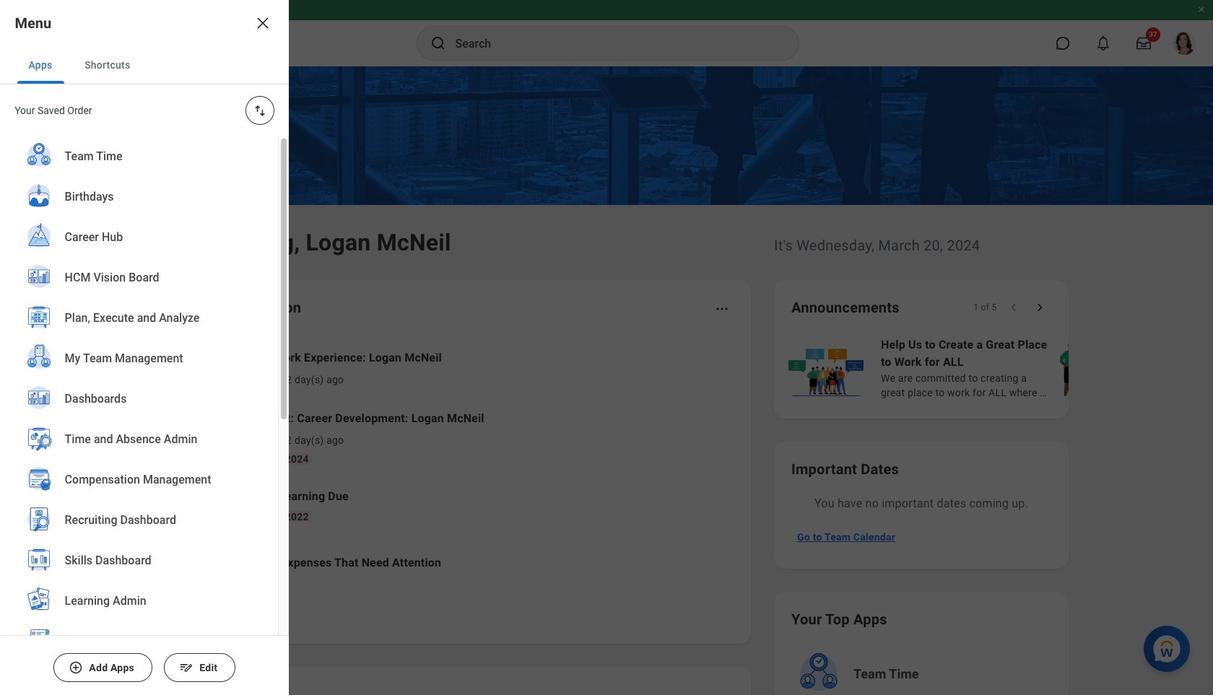 Task type: vqa. For each thing, say whether or not it's contained in the screenshot.
the Total in the the Performance by Potential/Agility element
no



Task type: describe. For each thing, give the bounding box(es) containing it.
text edit image
[[179, 661, 193, 675]]

notifications large image
[[1096, 36, 1111, 51]]

close environment banner image
[[1197, 5, 1206, 14]]

profile logan mcneil element
[[1164, 27, 1205, 59]]

chevron left small image
[[1007, 300, 1021, 315]]

inbox large image
[[1137, 36, 1151, 51]]



Task type: locate. For each thing, give the bounding box(es) containing it.
inbox image
[[183, 357, 204, 379], [183, 427, 204, 448]]

chevron right small image
[[1033, 300, 1047, 315]]

1 inbox image from the top
[[183, 357, 204, 379]]

sort image
[[253, 103, 267, 118]]

x image
[[254, 14, 272, 32]]

global navigation dialog
[[0, 0, 289, 695]]

status
[[973, 302, 997, 313]]

tab list
[[0, 46, 289, 84]]

banner
[[0, 0, 1213, 66]]

search image
[[429, 35, 447, 52]]

0 vertical spatial inbox image
[[183, 357, 204, 379]]

main content
[[0, 66, 1213, 695]]

2 inbox image from the top
[[183, 427, 204, 448]]

plus circle image
[[69, 661, 83, 675]]

list inside global navigation dialog
[[0, 136, 278, 695]]

1 vertical spatial inbox image
[[183, 427, 204, 448]]

list
[[0, 136, 278, 695], [786, 335, 1213, 402], [162, 338, 734, 592]]



